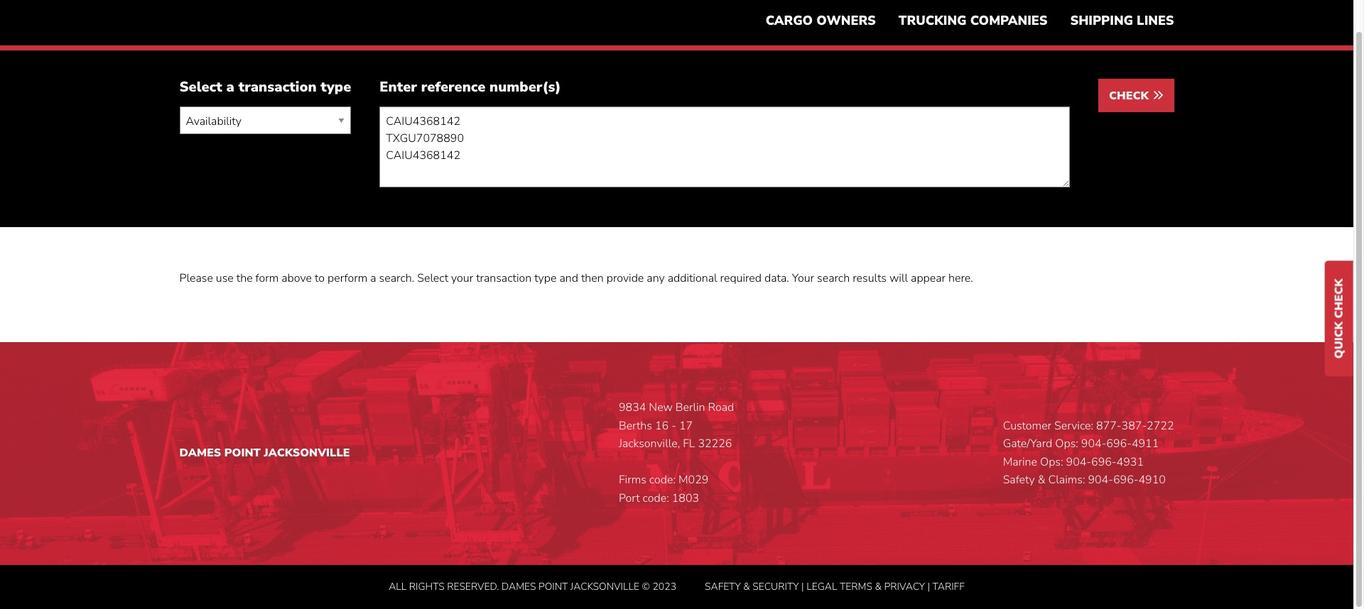 Task type: describe. For each thing, give the bounding box(es) containing it.
check inside button
[[1110, 88, 1153, 104]]

0 vertical spatial 904-
[[1082, 437, 1107, 452]]

the
[[237, 271, 253, 287]]

2722
[[1147, 418, 1175, 434]]

any
[[647, 271, 665, 287]]

footer containing 9834 new berlin road
[[0, 343, 1354, 610]]

use
[[216, 271, 234, 287]]

road
[[708, 400, 735, 416]]

cargo owners link
[[755, 6, 888, 35]]

jacksonville,
[[619, 437, 680, 452]]

trucking companies link
[[888, 6, 1059, 35]]

9834 new berlin road berths 16 - 17 jacksonville, fl 32226
[[619, 400, 735, 452]]

16
[[655, 418, 669, 434]]

4911
[[1132, 437, 1160, 452]]

marine
[[1003, 455, 1038, 470]]

safety & security link
[[705, 580, 799, 594]]

877-
[[1097, 418, 1122, 434]]

shipping lines
[[1071, 12, 1175, 29]]

9834
[[619, 400, 646, 416]]

dames point jacksonville
[[179, 446, 350, 461]]

1 horizontal spatial type
[[535, 271, 557, 287]]

©
[[642, 580, 650, 594]]

lines
[[1137, 12, 1175, 29]]

to
[[315, 271, 325, 287]]

quick check
[[1332, 279, 1348, 359]]

387-
[[1122, 418, 1147, 434]]

1 vertical spatial ops:
[[1041, 455, 1064, 470]]

1 vertical spatial jacksonville
[[571, 580, 640, 594]]

select a transaction type
[[179, 78, 351, 97]]

then
[[581, 271, 604, 287]]

privacy
[[885, 580, 925, 594]]

1 vertical spatial select
[[417, 271, 449, 287]]

security
[[753, 580, 799, 594]]

2 vertical spatial 904-
[[1089, 473, 1114, 489]]

firms code:  m029 port code:  1803
[[619, 473, 709, 507]]

trucking companies
[[899, 12, 1048, 29]]

above
[[282, 271, 312, 287]]

port
[[619, 491, 640, 507]]

and
[[560, 271, 579, 287]]

1 vertical spatial 696-
[[1092, 455, 1117, 470]]

2 vertical spatial 696-
[[1114, 473, 1139, 489]]

safety & security | legal terms & privacy | tariff
[[705, 580, 965, 594]]

0 vertical spatial code:
[[650, 473, 676, 489]]

1 vertical spatial safety
[[705, 580, 741, 594]]

provide
[[607, 271, 644, 287]]

perform
[[328, 271, 368, 287]]

2 | from the left
[[928, 580, 931, 594]]

your
[[451, 271, 474, 287]]

tariff
[[933, 580, 965, 594]]

safety inside customer service: 877-387-2722 gate/yard ops: 904-696-4911 marine ops: 904-696-4931 safety & claims: 904-696-4910
[[1003, 473, 1035, 489]]

search.
[[379, 271, 415, 287]]

1 vertical spatial 904-
[[1067, 455, 1092, 470]]

1 vertical spatial check
[[1332, 279, 1348, 319]]

customer
[[1003, 418, 1052, 434]]

reserved.
[[447, 580, 499, 594]]

companies
[[971, 12, 1048, 29]]

customer service: 877-387-2722 gate/yard ops: 904-696-4911 marine ops: 904-696-4931 safety & claims: 904-696-4910
[[1003, 418, 1175, 489]]

all rights reserved. dames point jacksonville © 2023
[[389, 580, 677, 594]]

cargo
[[766, 12, 813, 29]]

0 vertical spatial ops:
[[1056, 437, 1079, 452]]

new
[[649, 400, 673, 416]]

required
[[720, 271, 762, 287]]

m029
[[679, 473, 709, 489]]

your
[[792, 271, 815, 287]]



Task type: vqa. For each thing, say whether or not it's contained in the screenshot.
the bottom Select
yes



Task type: locate. For each thing, give the bounding box(es) containing it.
17
[[680, 418, 693, 434]]

696-
[[1107, 437, 1132, 452], [1092, 455, 1117, 470], [1114, 473, 1139, 489]]

2023
[[653, 580, 677, 594]]

all
[[389, 580, 407, 594]]

firms
[[619, 473, 647, 489]]

legal terms & privacy link
[[807, 580, 925, 594]]

reference
[[421, 78, 486, 97]]

form
[[256, 271, 279, 287]]

service:
[[1055, 418, 1094, 434]]

1 horizontal spatial point
[[539, 580, 568, 594]]

904- down 877-
[[1082, 437, 1107, 452]]

berlin
[[676, 400, 706, 416]]

results
[[853, 271, 887, 287]]

safety
[[1003, 473, 1035, 489], [705, 580, 741, 594]]

0 horizontal spatial |
[[802, 580, 804, 594]]

0 vertical spatial type
[[321, 78, 351, 97]]

number(s)
[[490, 78, 561, 97]]

1 horizontal spatial |
[[928, 580, 931, 594]]

ops: down service:
[[1056, 437, 1079, 452]]

1 horizontal spatial safety
[[1003, 473, 1035, 489]]

code: right the port
[[643, 491, 669, 507]]

0 vertical spatial check
[[1110, 88, 1153, 104]]

fl
[[683, 437, 695, 452]]

point
[[224, 446, 261, 461], [539, 580, 568, 594]]

2 horizontal spatial &
[[1038, 473, 1046, 489]]

1 | from the left
[[802, 580, 804, 594]]

904- up claims: at the right bottom of the page
[[1067, 455, 1092, 470]]

32226
[[698, 437, 732, 452]]

0 horizontal spatial jacksonville
[[264, 446, 350, 461]]

1 horizontal spatial a
[[370, 271, 376, 287]]

4931
[[1117, 455, 1144, 470]]

1 horizontal spatial &
[[875, 580, 882, 594]]

& inside customer service: 877-387-2722 gate/yard ops: 904-696-4911 marine ops: 904-696-4931 safety & claims: 904-696-4910
[[1038, 473, 1046, 489]]

will
[[890, 271, 908, 287]]

1 vertical spatial type
[[535, 271, 557, 287]]

safety left security
[[705, 580, 741, 594]]

0 vertical spatial select
[[179, 78, 222, 97]]

4910
[[1139, 473, 1166, 489]]

terms
[[840, 580, 873, 594]]

1 horizontal spatial check
[[1332, 279, 1348, 319]]

0 vertical spatial jacksonville
[[264, 446, 350, 461]]

ops:
[[1056, 437, 1079, 452], [1041, 455, 1064, 470]]

1 vertical spatial dames
[[502, 580, 536, 594]]

0 vertical spatial 696-
[[1107, 437, 1132, 452]]

select
[[179, 78, 222, 97], [417, 271, 449, 287]]

quick check link
[[1326, 261, 1354, 377]]

1 horizontal spatial transaction
[[476, 271, 532, 287]]

shipping lines link
[[1059, 6, 1186, 35]]

904- right claims: at the right bottom of the page
[[1089, 473, 1114, 489]]

type left enter
[[321, 78, 351, 97]]

0 vertical spatial dames
[[179, 446, 221, 461]]

1 vertical spatial transaction
[[476, 271, 532, 287]]

& right terms
[[875, 580, 882, 594]]

1 vertical spatial a
[[370, 271, 376, 287]]

menu bar
[[755, 6, 1186, 35]]

&
[[1038, 473, 1046, 489], [744, 580, 750, 594], [875, 580, 882, 594]]

& left security
[[744, 580, 750, 594]]

904-
[[1082, 437, 1107, 452], [1067, 455, 1092, 470], [1089, 473, 1114, 489]]

ops: up claims: at the right bottom of the page
[[1041, 455, 1064, 470]]

here.
[[949, 271, 974, 287]]

owners
[[817, 12, 876, 29]]

data.
[[765, 271, 790, 287]]

please
[[179, 271, 213, 287]]

Enter reference number(s) text field
[[380, 107, 1071, 188]]

legal
[[807, 580, 838, 594]]

1 vertical spatial point
[[539, 580, 568, 594]]

1 horizontal spatial dames
[[502, 580, 536, 594]]

type
[[321, 78, 351, 97], [535, 271, 557, 287]]

safety down marine
[[1003, 473, 1035, 489]]

1 horizontal spatial jacksonville
[[571, 580, 640, 594]]

0 vertical spatial a
[[226, 78, 235, 97]]

0 vertical spatial safety
[[1003, 473, 1035, 489]]

search
[[817, 271, 850, 287]]

0 horizontal spatial transaction
[[239, 78, 317, 97]]

tariff link
[[933, 580, 965, 594]]

dames
[[179, 446, 221, 461], [502, 580, 536, 594]]

1803
[[672, 491, 700, 507]]

0 horizontal spatial dames
[[179, 446, 221, 461]]

appear
[[911, 271, 946, 287]]

claims:
[[1049, 473, 1086, 489]]

code: up 1803
[[650, 473, 676, 489]]

check button
[[1099, 79, 1175, 113]]

0 horizontal spatial &
[[744, 580, 750, 594]]

enter reference number(s)
[[380, 78, 561, 97]]

gate/yard
[[1003, 437, 1053, 452]]

1 horizontal spatial select
[[417, 271, 449, 287]]

|
[[802, 580, 804, 594], [928, 580, 931, 594]]

rights
[[409, 580, 445, 594]]

quick
[[1332, 322, 1348, 359]]

cargo owners
[[766, 12, 876, 29]]

0 horizontal spatial point
[[224, 446, 261, 461]]

berths
[[619, 418, 653, 434]]

1 vertical spatial code:
[[643, 491, 669, 507]]

check
[[1110, 88, 1153, 104], [1332, 279, 1348, 319]]

additional
[[668, 271, 718, 287]]

& left claims: at the right bottom of the page
[[1038, 473, 1046, 489]]

code:
[[650, 473, 676, 489], [643, 491, 669, 507]]

a
[[226, 78, 235, 97], [370, 271, 376, 287]]

0 horizontal spatial a
[[226, 78, 235, 97]]

type left and
[[535, 271, 557, 287]]

0 vertical spatial transaction
[[239, 78, 317, 97]]

0 horizontal spatial type
[[321, 78, 351, 97]]

enter
[[380, 78, 417, 97]]

0 vertical spatial point
[[224, 446, 261, 461]]

0 horizontal spatial select
[[179, 78, 222, 97]]

0 horizontal spatial check
[[1110, 88, 1153, 104]]

trucking
[[899, 12, 967, 29]]

footer
[[0, 343, 1354, 610]]

please use the form above to perform a search. select your transaction type and then provide any additional required data. your search results will appear here.
[[179, 271, 974, 287]]

transaction
[[239, 78, 317, 97], [476, 271, 532, 287]]

shipping
[[1071, 12, 1134, 29]]

-
[[672, 418, 677, 434]]

| left tariff at the right bottom of page
[[928, 580, 931, 594]]

0 horizontal spatial safety
[[705, 580, 741, 594]]

angle double right image
[[1153, 90, 1164, 101]]

| left legal at right
[[802, 580, 804, 594]]

menu bar containing cargo owners
[[755, 6, 1186, 35]]

jacksonville
[[264, 446, 350, 461], [571, 580, 640, 594]]



